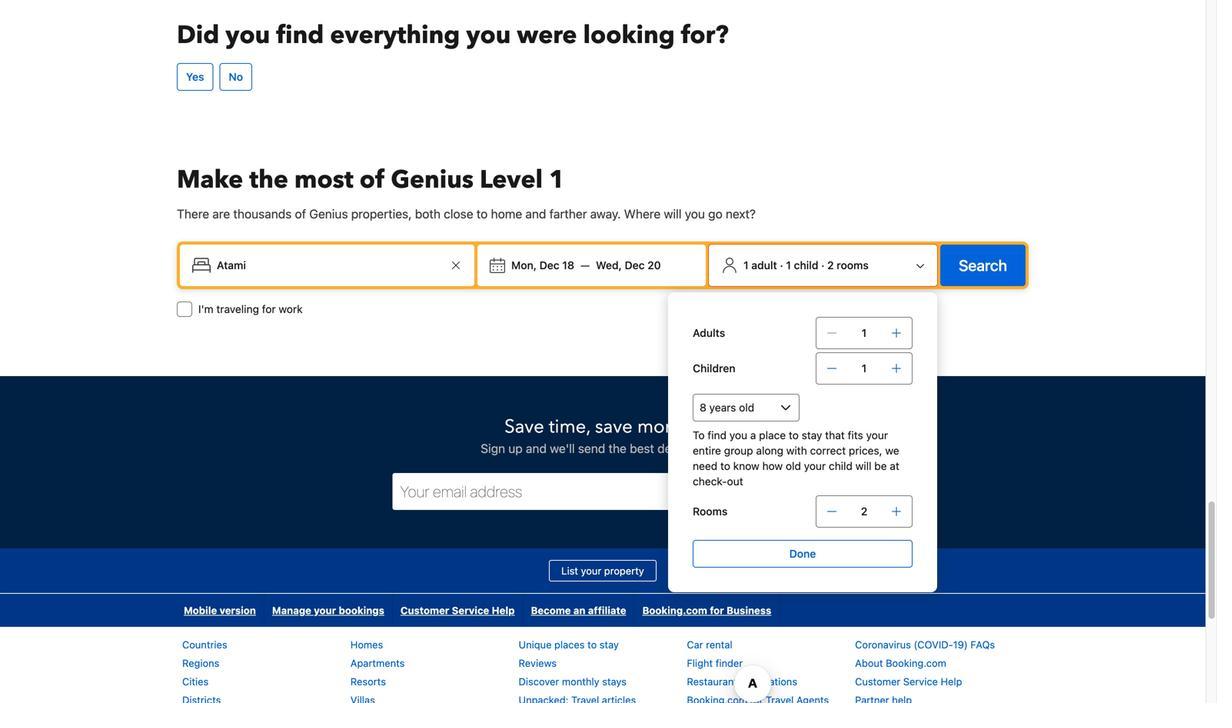 Task type: describe. For each thing, give the bounding box(es) containing it.
make
[[177, 163, 243, 196]]

business
[[727, 605, 772, 616]]

you left go
[[685, 206, 706, 221]]

customer inside the coronavirus (covid-19) faqs about booking.com customer service help
[[856, 676, 901, 687]]

reservations
[[741, 676, 798, 687]]

out
[[728, 475, 744, 488]]

wed,
[[596, 259, 622, 271]]

rooms
[[837, 259, 869, 271]]

you inside save time, save money! sign up and we'll send the best deals to you
[[705, 441, 725, 456]]

1 left the adult
[[744, 259, 749, 271]]

car rental link
[[687, 639, 733, 650]]

places
[[555, 639, 585, 650]]

—
[[581, 259, 590, 271]]

your down correct
[[805, 460, 826, 472]]

become
[[531, 605, 571, 616]]

0 horizontal spatial help
[[492, 605, 515, 616]]

discover
[[519, 676, 560, 687]]

help inside the coronavirus (covid-19) faqs about booking.com customer service help
[[941, 676, 963, 687]]

0 horizontal spatial for
[[262, 303, 276, 315]]

looking
[[584, 18, 675, 52]]

you up no
[[226, 18, 270, 52]]

1 right the adult
[[787, 259, 792, 271]]

property
[[605, 565, 645, 577]]

to
[[693, 429, 705, 442]]

where
[[625, 206, 661, 221]]

time,
[[549, 414, 591, 440]]

car
[[687, 639, 704, 650]]

adults
[[693, 326, 726, 339]]

booking.com for business link
[[635, 594, 780, 627]]

1 up fits
[[862, 362, 867, 375]]

there are thousands of genius properties, both close to home and farther away. where will you go next?
[[177, 206, 756, 221]]

home
[[491, 206, 523, 221]]

yes
[[186, 70, 204, 83]]

faqs
[[971, 639, 996, 650]]

stays
[[603, 676, 627, 687]]

version
[[220, 605, 256, 616]]

the inside save time, save money! sign up and we'll send the best deals to you
[[609, 441, 627, 456]]

farther
[[550, 206, 587, 221]]

rental
[[706, 639, 733, 650]]

discover monthly stays link
[[519, 676, 627, 687]]

regions
[[182, 657, 220, 669]]

your right manage
[[314, 605, 336, 616]]

car rental flight finder restaurant reservations
[[687, 639, 798, 687]]

Your email address email field
[[393, 473, 682, 510]]

yes button
[[177, 63, 213, 91]]

both
[[415, 206, 441, 221]]

a
[[751, 429, 757, 442]]

cities
[[182, 676, 209, 687]]

about
[[856, 657, 884, 669]]

were
[[517, 18, 577, 52]]

you inside to find you a place to stay that fits your entire group along with correct prices, we need to know how old your child will be at check-out
[[730, 429, 748, 442]]

booking.com inside the coronavirus (covid-19) faqs about booking.com customer service help
[[886, 657, 947, 669]]

stay inside to find you a place to stay that fits your entire group along with correct prices, we need to know how old your child will be at check-out
[[802, 429, 823, 442]]

coronavirus (covid-19) faqs about booking.com customer service help
[[856, 639, 996, 687]]

customer service help link for manage your bookings
[[393, 594, 523, 627]]

reviews
[[519, 657, 557, 669]]

i'm traveling for work
[[199, 303, 303, 315]]

everything
[[330, 18, 460, 52]]

(covid-
[[914, 639, 954, 650]]

done
[[790, 547, 817, 560]]

correct
[[811, 444, 847, 457]]

save time, save money! footer
[[0, 375, 1206, 703]]

old
[[786, 460, 802, 472]]

work
[[279, 303, 303, 315]]

0 horizontal spatial find
[[276, 18, 324, 52]]

apartments
[[351, 657, 405, 669]]

1 and from the top
[[526, 206, 547, 221]]

save
[[595, 414, 633, 440]]

18
[[563, 259, 575, 271]]

countries regions cities
[[182, 639, 227, 687]]

apartments link
[[351, 657, 405, 669]]

list
[[562, 565, 579, 577]]

reviews link
[[519, 657, 557, 669]]

navigation inside save time, save money! footer
[[176, 594, 780, 627]]

homes apartments resorts
[[351, 639, 405, 687]]

are
[[213, 206, 230, 221]]

restaurant
[[687, 676, 738, 687]]

along
[[757, 444, 784, 457]]

deals
[[658, 441, 688, 456]]

did you find everything you were looking for?
[[177, 18, 729, 52]]

customer inside customer service help link
[[401, 605, 450, 616]]

1 vertical spatial 2
[[862, 505, 868, 518]]

did
[[177, 18, 220, 52]]

close
[[444, 206, 474, 221]]

1 adult · 1 child · 2 rooms button
[[716, 251, 932, 280]]

manage
[[272, 605, 312, 616]]

mon, dec 18 button
[[506, 251, 581, 279]]

of for thousands
[[295, 206, 306, 221]]

bookings
[[339, 605, 385, 616]]

resorts link
[[351, 676, 386, 687]]

affiliate
[[588, 605, 627, 616]]

become an affiliate link
[[524, 594, 634, 627]]

to up the with
[[789, 429, 799, 442]]

best
[[630, 441, 655, 456]]

we'll
[[550, 441, 575, 456]]

make the most of genius level 1
[[177, 163, 565, 196]]

most
[[295, 163, 354, 196]]

genius for level
[[391, 163, 474, 196]]

20
[[648, 259, 661, 271]]

subscribe
[[714, 482, 781, 500]]



Task type: locate. For each thing, give the bounding box(es) containing it.
booking.com down coronavirus (covid-19) faqs link
[[886, 657, 947, 669]]

service
[[452, 605, 490, 616], [904, 676, 939, 687]]

how
[[763, 460, 783, 472]]

place
[[760, 429, 786, 442]]

0 vertical spatial of
[[360, 163, 385, 196]]

coronavirus
[[856, 639, 912, 650]]

1 horizontal spatial for
[[710, 605, 725, 616]]

child inside to find you a place to stay that fits your entire group along with correct prices, we need to know how old your child will be at check-out
[[829, 460, 853, 472]]

0 horizontal spatial dec
[[540, 259, 560, 271]]

your up prices,
[[867, 429, 889, 442]]

there
[[177, 206, 209, 221]]

will inside to find you a place to stay that fits your entire group along with correct prices, we need to know how old your child will be at check-out
[[856, 460, 872, 472]]

no button
[[220, 63, 252, 91]]

countries link
[[182, 639, 227, 650]]

0 vertical spatial customer service help link
[[393, 594, 523, 627]]

your
[[867, 429, 889, 442], [805, 460, 826, 472], [581, 565, 602, 577], [314, 605, 336, 616]]

cities link
[[182, 676, 209, 687]]

dec left "20"
[[625, 259, 645, 271]]

child right the adult
[[794, 259, 819, 271]]

flight
[[687, 657, 713, 669]]

0 vertical spatial for
[[262, 303, 276, 315]]

0 horizontal spatial will
[[664, 206, 682, 221]]

stay inside unique places to stay reviews discover monthly stays
[[600, 639, 619, 650]]

homes link
[[351, 639, 383, 650]]

of
[[360, 163, 385, 196], [295, 206, 306, 221]]

1 up farther
[[549, 163, 565, 196]]

check-
[[693, 475, 728, 488]]

customer service help
[[401, 605, 515, 616]]

0 horizontal spatial customer
[[401, 605, 450, 616]]

0 horizontal spatial stay
[[600, 639, 619, 650]]

thousands
[[233, 206, 292, 221]]

homes
[[351, 639, 383, 650]]

for left work
[[262, 303, 276, 315]]

and
[[526, 206, 547, 221], [526, 441, 547, 456]]

booking.com
[[643, 605, 708, 616], [886, 657, 947, 669]]

1 horizontal spatial the
[[609, 441, 627, 456]]

genius for properties,
[[310, 206, 348, 221]]

resorts
[[351, 676, 386, 687]]

genius
[[391, 163, 474, 196], [310, 206, 348, 221]]

1 vertical spatial customer
[[856, 676, 901, 687]]

the up thousands on the left of page
[[249, 163, 288, 196]]

1 vertical spatial and
[[526, 441, 547, 456]]

no
[[229, 70, 243, 83]]

1 vertical spatial genius
[[310, 206, 348, 221]]

1 horizontal spatial child
[[829, 460, 853, 472]]

child down correct
[[829, 460, 853, 472]]

1 horizontal spatial will
[[856, 460, 872, 472]]

1 horizontal spatial find
[[708, 429, 727, 442]]

19)
[[954, 639, 968, 650]]

1 horizontal spatial stay
[[802, 429, 823, 442]]

countries
[[182, 639, 227, 650]]

at
[[890, 460, 900, 472]]

· left rooms
[[822, 259, 825, 271]]

about booking.com link
[[856, 657, 947, 669]]

wed, dec 20 button
[[590, 251, 668, 279]]

1 vertical spatial help
[[941, 676, 963, 687]]

2 and from the top
[[526, 441, 547, 456]]

1 horizontal spatial service
[[904, 676, 939, 687]]

genius up both
[[391, 163, 474, 196]]

1 vertical spatial the
[[609, 441, 627, 456]]

group
[[725, 444, 754, 457]]

1 horizontal spatial of
[[360, 163, 385, 196]]

· right the adult
[[780, 259, 784, 271]]

0 vertical spatial will
[[664, 206, 682, 221]]

the down 'save'
[[609, 441, 627, 456]]

stay up the with
[[802, 429, 823, 442]]

for left business
[[710, 605, 725, 616]]

service inside the coronavirus (covid-19) faqs about booking.com customer service help
[[904, 676, 939, 687]]

done button
[[693, 540, 913, 568]]

1 horizontal spatial ·
[[822, 259, 825, 271]]

1 horizontal spatial help
[[941, 676, 963, 687]]

and right home
[[526, 206, 547, 221]]

customer service help link
[[393, 594, 523, 627], [856, 676, 963, 687]]

help left become
[[492, 605, 515, 616]]

become an affiliate
[[531, 605, 627, 616]]

that
[[826, 429, 845, 442]]

and inside save time, save money! sign up and we'll send the best deals to you
[[526, 441, 547, 456]]

1 vertical spatial will
[[856, 460, 872, 472]]

navigation containing mobile version
[[176, 594, 780, 627]]

1 vertical spatial child
[[829, 460, 853, 472]]

for inside navigation
[[710, 605, 725, 616]]

1 horizontal spatial customer
[[856, 676, 901, 687]]

genius down most
[[310, 206, 348, 221]]

properties,
[[351, 206, 412, 221]]

2 down prices,
[[862, 505, 868, 518]]

to find you a place to stay that fits your entire group along with correct prices, we need to know how old your child will be at check-out
[[693, 429, 900, 488]]

we
[[886, 444, 900, 457]]

to inside save time, save money! sign up and we'll send the best deals to you
[[691, 441, 702, 456]]

list your property link
[[549, 560, 657, 582]]

to up need
[[691, 441, 702, 456]]

to right places
[[588, 639, 597, 650]]

need
[[693, 460, 718, 472]]

to up out
[[721, 460, 731, 472]]

to inside unique places to stay reviews discover monthly stays
[[588, 639, 597, 650]]

adult
[[752, 259, 778, 271]]

0 horizontal spatial of
[[295, 206, 306, 221]]

mon, dec 18 — wed, dec 20
[[512, 259, 661, 271]]

1 vertical spatial for
[[710, 605, 725, 616]]

entire
[[693, 444, 722, 457]]

customer right bookings
[[401, 605, 450, 616]]

to right close
[[477, 206, 488, 221]]

go
[[709, 206, 723, 221]]

1 dec from the left
[[540, 259, 560, 271]]

0 vertical spatial child
[[794, 259, 819, 271]]

flight finder link
[[687, 657, 743, 669]]

0 vertical spatial 2
[[828, 259, 834, 271]]

of for most
[[360, 163, 385, 196]]

2 dec from the left
[[625, 259, 645, 271]]

0 horizontal spatial ·
[[780, 259, 784, 271]]

mobile
[[184, 605, 217, 616]]

away.
[[591, 206, 621, 221]]

level
[[480, 163, 543, 196]]

0 vertical spatial booking.com
[[643, 605, 708, 616]]

children
[[693, 362, 736, 375]]

0 horizontal spatial service
[[452, 605, 490, 616]]

you up need
[[705, 441, 725, 456]]

1 vertical spatial find
[[708, 429, 727, 442]]

0 vertical spatial stay
[[802, 429, 823, 442]]

find inside to find you a place to stay that fits your entire group along with correct prices, we need to know how old your child will be at check-out
[[708, 429, 727, 442]]

0 horizontal spatial 2
[[828, 259, 834, 271]]

0 horizontal spatial booking.com
[[643, 605, 708, 616]]

2 left rooms
[[828, 259, 834, 271]]

0 horizontal spatial the
[[249, 163, 288, 196]]

1 horizontal spatial dec
[[625, 259, 645, 271]]

unique places to stay reviews discover monthly stays
[[519, 639, 627, 687]]

1 adult · 1 child · 2 rooms
[[744, 259, 869, 271]]

help down the 19)
[[941, 676, 963, 687]]

monthly
[[562, 676, 600, 687]]

1 horizontal spatial 2
[[862, 505, 868, 518]]

0 vertical spatial and
[[526, 206, 547, 221]]

traveling
[[217, 303, 259, 315]]

0 vertical spatial service
[[452, 605, 490, 616]]

and right up
[[526, 441, 547, 456]]

stay down affiliate
[[600, 639, 619, 650]]

0 horizontal spatial genius
[[310, 206, 348, 221]]

the
[[249, 163, 288, 196], [609, 441, 627, 456]]

0 vertical spatial genius
[[391, 163, 474, 196]]

child
[[794, 259, 819, 271], [829, 460, 853, 472]]

customer service help link for about booking.com
[[856, 676, 963, 687]]

customer down about
[[856, 676, 901, 687]]

mobile version link
[[176, 594, 264, 627]]

of right thousands on the left of page
[[295, 206, 306, 221]]

regions link
[[182, 657, 220, 669]]

1 vertical spatial stay
[[600, 639, 619, 650]]

you
[[226, 18, 270, 52], [467, 18, 511, 52], [685, 206, 706, 221], [730, 429, 748, 442], [705, 441, 725, 456]]

manage your bookings link
[[265, 594, 392, 627]]

1 horizontal spatial booking.com
[[886, 657, 947, 669]]

finder
[[716, 657, 743, 669]]

1 down rooms
[[862, 326, 867, 339]]

dec left 18
[[540, 259, 560, 271]]

·
[[780, 259, 784, 271], [822, 259, 825, 271]]

0 vertical spatial the
[[249, 163, 288, 196]]

1 vertical spatial service
[[904, 676, 939, 687]]

1 · from the left
[[780, 259, 784, 271]]

1 horizontal spatial customer service help link
[[856, 676, 963, 687]]

booking.com up car
[[643, 605, 708, 616]]

child inside "dropdown button"
[[794, 259, 819, 271]]

2
[[828, 259, 834, 271], [862, 505, 868, 518]]

0 vertical spatial help
[[492, 605, 515, 616]]

service inside navigation
[[452, 605, 490, 616]]

1 vertical spatial of
[[295, 206, 306, 221]]

1 vertical spatial customer service help link
[[856, 676, 963, 687]]

dec
[[540, 259, 560, 271], [625, 259, 645, 271]]

your right list
[[581, 565, 602, 577]]

0 horizontal spatial customer service help link
[[393, 594, 523, 627]]

search
[[959, 256, 1008, 274]]

navigation
[[176, 594, 780, 627]]

0 horizontal spatial child
[[794, 259, 819, 271]]

1 vertical spatial booking.com
[[886, 657, 947, 669]]

1
[[549, 163, 565, 196], [744, 259, 749, 271], [787, 259, 792, 271], [862, 326, 867, 339], [862, 362, 867, 375]]

prices,
[[849, 444, 883, 457]]

of up properties,
[[360, 163, 385, 196]]

send
[[578, 441, 606, 456]]

you left "a"
[[730, 429, 748, 442]]

unique places to stay link
[[519, 639, 619, 650]]

to
[[477, 206, 488, 221], [789, 429, 799, 442], [691, 441, 702, 456], [721, 460, 731, 472], [588, 639, 597, 650]]

manage your bookings
[[272, 605, 385, 616]]

2 inside "dropdown button"
[[828, 259, 834, 271]]

2 · from the left
[[822, 259, 825, 271]]

save time, save money! sign up and we'll send the best deals to you
[[481, 414, 725, 456]]

0 vertical spatial customer
[[401, 605, 450, 616]]

you left were
[[467, 18, 511, 52]]

save
[[505, 414, 545, 440]]

0 vertical spatial find
[[276, 18, 324, 52]]

will right the where
[[664, 206, 682, 221]]

1 horizontal spatial genius
[[391, 163, 474, 196]]

will down prices,
[[856, 460, 872, 472]]

Where are you going? field
[[211, 251, 447, 279]]



Task type: vqa. For each thing, say whether or not it's contained in the screenshot.


